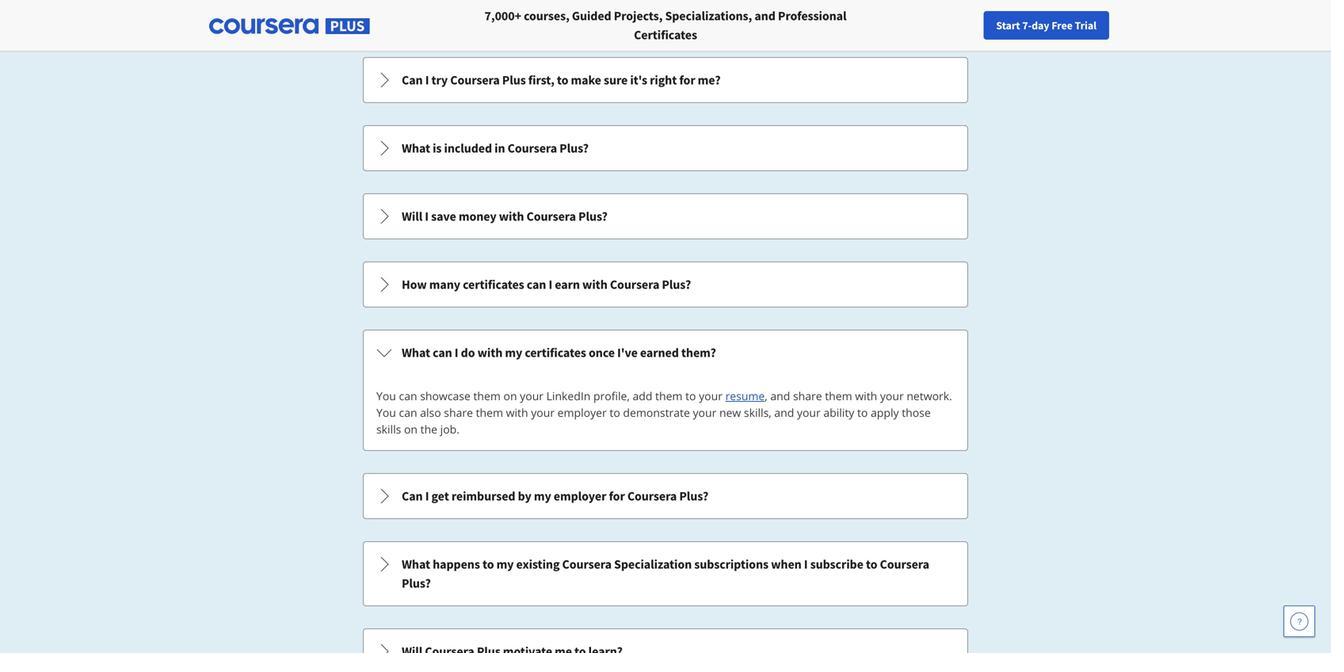 Task type: describe. For each thing, give the bounding box(es) containing it.
what happens to my existing coursera specialization subscriptions when i subscribe to coursera plus?
[[402, 556, 930, 591]]

plus
[[502, 72, 526, 88]]

what is included in coursera plus? button
[[364, 126, 968, 170]]

will
[[402, 208, 423, 224]]

0 vertical spatial for
[[680, 72, 696, 88]]

them?
[[682, 345, 716, 361]]

how many certificates can i earn with coursera plus?
[[402, 277, 691, 292]]

those
[[902, 405, 931, 420]]

save
[[431, 208, 456, 224]]

can inside dropdown button
[[433, 345, 452, 361]]

start 7-day free trial button
[[984, 11, 1110, 40]]

1 horizontal spatial on
[[504, 388, 517, 403]]

network.
[[907, 388, 953, 403]]

i left get
[[425, 488, 429, 504]]

showcase
[[420, 388, 471, 403]]

subscribe
[[811, 556, 864, 572]]

career
[[1062, 18, 1093, 32]]

specialization
[[614, 556, 692, 572]]

0 vertical spatial share
[[793, 388, 822, 403]]

subscriptions
[[695, 556, 769, 572]]

start 7-day free trial
[[997, 18, 1097, 32]]

coursera plus image
[[209, 18, 370, 34]]

them right showcase
[[474, 388, 501, 403]]

resume link
[[726, 388, 765, 403]]

can inside , and share them with your network. you can also share them with your employer to demonstrate your new skills, and your ability to apply those skills on the job.
[[399, 405, 417, 420]]

right
[[650, 72, 677, 88]]

what can i do with my certificates once i've earned them?
[[402, 345, 716, 361]]

employer inside dropdown button
[[554, 488, 607, 504]]

7-
[[1023, 18, 1032, 32]]

can left showcase
[[399, 388, 417, 403]]

projects,
[[614, 8, 663, 24]]

to down profile,
[[610, 405, 620, 420]]

list containing can i try coursera plus first, to make sure it's right for me?
[[361, 55, 970, 653]]

coursera inside 'dropdown button'
[[610, 277, 660, 292]]

first,
[[529, 72, 555, 88]]

coursera up how many certificates can i earn with coursera plus?
[[527, 208, 576, 224]]

ability
[[824, 405, 855, 420]]

do
[[461, 345, 475, 361]]

1 vertical spatial and
[[771, 388, 790, 403]]

i inside 'dropdown button'
[[549, 277, 553, 292]]

and inside '7,000+ courses, guided projects, specializations, and professional certificates'
[[755, 8, 776, 24]]

what is included in coursera plus?
[[402, 140, 589, 156]]

to left apply
[[858, 405, 868, 420]]

me?
[[698, 72, 721, 88]]

to right subscribe
[[866, 556, 878, 572]]

coursera right 'in'
[[508, 140, 557, 156]]

earn
[[555, 277, 580, 292]]

once
[[589, 345, 615, 361]]

7,000+ courses, guided projects, specializations, and professional certificates
[[485, 8, 847, 43]]

with for will i save money with coursera plus?
[[499, 208, 524, 224]]

can i try coursera plus first, to make sure it's right for me?
[[402, 72, 721, 88]]

them up demonstrate on the bottom of the page
[[656, 388, 683, 403]]

what happens to my existing coursera specialization subscriptions when i subscribe to coursera plus? button
[[364, 542, 968, 606]]

what can i do with my certificates once i've earned them? button
[[364, 331, 968, 375]]

reimbursed
[[452, 488, 516, 504]]

them right also
[[476, 405, 503, 420]]

resume
[[726, 388, 765, 403]]

the
[[421, 422, 438, 437]]

find your new career
[[994, 18, 1093, 32]]

with for , and share them with your network. you can also share them with your employer to demonstrate your new skills, and your ability to apply those skills on the job.
[[855, 388, 878, 403]]

demonstrate
[[623, 405, 690, 420]]

add
[[633, 388, 653, 403]]

7,000+
[[485, 8, 522, 24]]

specializations,
[[665, 8, 752, 24]]

day
[[1032, 18, 1050, 32]]

coursera right try
[[450, 72, 500, 88]]

can i get reimbursed by my employer for coursera plus?
[[402, 488, 709, 504]]

my for certificates
[[505, 345, 523, 361]]

them up ability
[[825, 388, 853, 403]]

on inside , and share them with your network. you can also share them with your employer to demonstrate your new skills, and your ability to apply those skills on the job.
[[404, 422, 418, 437]]

skills,
[[744, 405, 772, 420]]



Task type: vqa. For each thing, say whether or not it's contained in the screenshot.
Professional
yes



Task type: locate. For each thing, give the bounding box(es) containing it.
i left earn
[[549, 277, 553, 292]]

can left also
[[399, 405, 417, 420]]

3 what from the top
[[402, 556, 430, 572]]

0 horizontal spatial share
[[444, 405, 473, 420]]

0 vertical spatial employer
[[558, 405, 607, 420]]

1 vertical spatial for
[[609, 488, 625, 504]]

them
[[474, 388, 501, 403], [656, 388, 683, 403], [825, 388, 853, 403], [476, 405, 503, 420]]

i've
[[617, 345, 638, 361]]

and
[[755, 8, 776, 24], [771, 388, 790, 403], [775, 405, 794, 420]]

trial
[[1075, 18, 1097, 32]]

certificates
[[463, 277, 524, 292], [525, 345, 586, 361]]

your
[[1016, 18, 1037, 32], [520, 388, 544, 403], [699, 388, 723, 403], [880, 388, 904, 403], [531, 405, 555, 420], [693, 405, 717, 420], [797, 405, 821, 420]]

0 horizontal spatial certificates
[[463, 277, 524, 292]]

courses,
[[524, 8, 570, 24]]

and right skills,
[[775, 405, 794, 420]]

on
[[504, 388, 517, 403], [404, 422, 418, 437]]

my inside what happens to my existing coursera specialization subscriptions when i subscribe to coursera plus?
[[497, 556, 514, 572]]

plus? inside 'dropdown button'
[[662, 277, 691, 292]]

how
[[402, 277, 427, 292]]

sure
[[604, 72, 628, 88]]

with down you can showcase them on your linkedin profile, add them to your resume at the bottom of page
[[506, 405, 528, 420]]

can i try coursera plus first, to make sure it's right for me? button
[[364, 58, 968, 102]]

coursera up specialization
[[628, 488, 677, 504]]

employer
[[558, 405, 607, 420], [554, 488, 607, 504]]

for up specialization
[[609, 488, 625, 504]]

my right by
[[534, 488, 551, 504]]

linkedin
[[547, 388, 591, 403]]

free
[[1052, 18, 1073, 32]]

2 vertical spatial my
[[497, 556, 514, 572]]

1 vertical spatial certificates
[[525, 345, 586, 361]]

new
[[1040, 18, 1060, 32]]

for
[[680, 72, 696, 88], [609, 488, 625, 504]]

with for what can i do with my certificates once i've earned them?
[[478, 345, 503, 361]]

,
[[765, 388, 768, 403]]

plus? inside what happens to my existing coursera specialization subscriptions when i subscribe to coursera plus?
[[402, 575, 431, 591]]

what for what can i do with my certificates once i've earned them?
[[402, 345, 430, 361]]

1 horizontal spatial for
[[680, 72, 696, 88]]

profile,
[[594, 388, 630, 403]]

find
[[994, 18, 1014, 32]]

i right when
[[804, 556, 808, 572]]

for left me?
[[680, 72, 696, 88]]

what left the is
[[402, 140, 430, 156]]

1 can from the top
[[402, 72, 423, 88]]

money
[[459, 208, 497, 224]]

2 can from the top
[[402, 488, 423, 504]]

coursera
[[450, 72, 500, 88], [508, 140, 557, 156], [527, 208, 576, 224], [610, 277, 660, 292], [628, 488, 677, 504], [562, 556, 612, 572], [880, 556, 930, 572]]

0 vertical spatial can
[[402, 72, 423, 88]]

certificates up linkedin
[[525, 345, 586, 361]]

by
[[518, 488, 532, 504]]

0 vertical spatial on
[[504, 388, 517, 403]]

share up job.
[[444, 405, 473, 420]]

with up apply
[[855, 388, 878, 403]]

job.
[[440, 422, 460, 437]]

can left earn
[[527, 277, 546, 292]]

1 vertical spatial you
[[376, 405, 396, 420]]

1 vertical spatial share
[[444, 405, 473, 420]]

you can showcase them on your linkedin profile, add them to your resume
[[376, 388, 765, 403]]

can left do
[[433, 345, 452, 361]]

with inside will i save money with coursera plus? dropdown button
[[499, 208, 524, 224]]

existing
[[516, 556, 560, 572]]

earned
[[640, 345, 679, 361]]

2 you from the top
[[376, 405, 396, 420]]

you
[[376, 388, 396, 403], [376, 405, 396, 420]]

coursera right subscribe
[[880, 556, 930, 572]]

coursera right existing on the left bottom
[[562, 556, 612, 572]]

i
[[425, 72, 429, 88], [425, 208, 429, 224], [549, 277, 553, 292], [455, 345, 459, 361], [425, 488, 429, 504], [804, 556, 808, 572]]

apply
[[871, 405, 899, 420]]

with inside the what can i do with my certificates once i've earned them? dropdown button
[[478, 345, 503, 361]]

0 vertical spatial and
[[755, 8, 776, 24]]

on left linkedin
[[504, 388, 517, 403]]

what left happens
[[402, 556, 430, 572]]

i right will
[[425, 208, 429, 224]]

and left professional
[[755, 8, 776, 24]]

my inside dropdown button
[[505, 345, 523, 361]]

can inside 'dropdown button'
[[527, 277, 546, 292]]

can left try
[[402, 72, 423, 88]]

1 vertical spatial can
[[402, 488, 423, 504]]

None search field
[[218, 10, 598, 42]]

what for what happens to my existing coursera specialization subscriptions when i subscribe to coursera plus?
[[402, 556, 430, 572]]

find your new career link
[[986, 16, 1101, 36]]

2 vertical spatial and
[[775, 405, 794, 420]]

with
[[499, 208, 524, 224], [583, 277, 608, 292], [478, 345, 503, 361], [855, 388, 878, 403], [506, 405, 528, 420]]

to right happens
[[483, 556, 494, 572]]

certificates inside dropdown button
[[525, 345, 586, 361]]

, and share them with your network. you can also share them with your employer to demonstrate your new skills, and your ability to apply those skills on the job.
[[376, 388, 953, 437]]

2 what from the top
[[402, 345, 430, 361]]

plus?
[[560, 140, 589, 156], [579, 208, 608, 224], [662, 277, 691, 292], [680, 488, 709, 504], [402, 575, 431, 591]]

to right first,
[[557, 72, 569, 88]]

to
[[557, 72, 569, 88], [686, 388, 696, 403], [610, 405, 620, 420], [858, 405, 868, 420], [483, 556, 494, 572], [866, 556, 878, 572]]

how many certificates can i earn with coursera plus? button
[[364, 262, 968, 307]]

i left do
[[455, 345, 459, 361]]

what inside what happens to my existing coursera specialization subscriptions when i subscribe to coursera plus?
[[402, 556, 430, 572]]

also
[[420, 405, 441, 420]]

i left try
[[425, 72, 429, 88]]

1 vertical spatial what
[[402, 345, 430, 361]]

your inside find your new career link
[[1016, 18, 1037, 32]]

with right money
[[499, 208, 524, 224]]

can for can i try coursera plus first, to make sure it's right for me?
[[402, 72, 423, 88]]

1 vertical spatial my
[[534, 488, 551, 504]]

share
[[793, 388, 822, 403], [444, 405, 473, 420]]

1 what from the top
[[402, 140, 430, 156]]

get
[[432, 488, 449, 504]]

with inside how many certificates can i earn with coursera plus? 'dropdown button'
[[583, 277, 608, 292]]

on left "the"
[[404, 422, 418, 437]]

my
[[505, 345, 523, 361], [534, 488, 551, 504], [497, 556, 514, 572]]

in
[[495, 140, 505, 156]]

coursera right earn
[[610, 277, 660, 292]]

certificates
[[634, 27, 697, 43]]

you inside , and share them with your network. you can also share them with your employer to demonstrate your new skills, and your ability to apply those skills on the job.
[[376, 405, 396, 420]]

help center image
[[1290, 612, 1309, 631]]

professional
[[778, 8, 847, 24]]

is
[[433, 140, 442, 156]]

when
[[771, 556, 802, 572]]

many
[[429, 277, 460, 292]]

will i save money with coursera plus?
[[402, 208, 608, 224]]

and right ,
[[771, 388, 790, 403]]

included
[[444, 140, 492, 156]]

2 vertical spatial what
[[402, 556, 430, 572]]

make
[[571, 72, 601, 88]]

can i get reimbursed by my employer for coursera plus? button
[[364, 474, 968, 518]]

happens
[[433, 556, 480, 572]]

certificates right many on the top of page
[[463, 277, 524, 292]]

1 you from the top
[[376, 388, 396, 403]]

can for can i get reimbursed by my employer for coursera plus?
[[402, 488, 423, 504]]

with right earn
[[583, 277, 608, 292]]

new
[[720, 405, 741, 420]]

can
[[527, 277, 546, 292], [433, 345, 452, 361], [399, 388, 417, 403], [399, 405, 417, 420]]

what
[[402, 140, 430, 156], [402, 345, 430, 361], [402, 556, 430, 572]]

0 vertical spatial certificates
[[463, 277, 524, 292]]

skills
[[376, 422, 401, 437]]

0 vertical spatial you
[[376, 388, 396, 403]]

will i save money with coursera plus? button
[[364, 194, 968, 239]]

start
[[997, 18, 1021, 32]]

what for what is included in coursera plus?
[[402, 140, 430, 156]]

0 horizontal spatial for
[[609, 488, 625, 504]]

0 horizontal spatial on
[[404, 422, 418, 437]]

what left do
[[402, 345, 430, 361]]

my left existing on the left bottom
[[497, 556, 514, 572]]

certificates inside 'dropdown button'
[[463, 277, 524, 292]]

my right do
[[505, 345, 523, 361]]

employer right by
[[554, 488, 607, 504]]

employer down you can showcase them on your linkedin profile, add them to your resume at the bottom of page
[[558, 405, 607, 420]]

my for employer
[[534, 488, 551, 504]]

1 horizontal spatial certificates
[[525, 345, 586, 361]]

it's
[[630, 72, 648, 88]]

try
[[432, 72, 448, 88]]

0 vertical spatial what
[[402, 140, 430, 156]]

with right do
[[478, 345, 503, 361]]

guided
[[572, 8, 612, 24]]

i inside what happens to my existing coursera specialization subscriptions when i subscribe to coursera plus?
[[804, 556, 808, 572]]

1 horizontal spatial share
[[793, 388, 822, 403]]

1 vertical spatial employer
[[554, 488, 607, 504]]

can
[[402, 72, 423, 88], [402, 488, 423, 504]]

employer inside , and share them with your network. you can also share them with your employer to demonstrate your new skills, and your ability to apply those skills on the job.
[[558, 405, 607, 420]]

share right ,
[[793, 388, 822, 403]]

list
[[361, 55, 970, 653]]

1 vertical spatial on
[[404, 422, 418, 437]]

can left get
[[402, 488, 423, 504]]

0 vertical spatial my
[[505, 345, 523, 361]]

to up demonstrate on the bottom of the page
[[686, 388, 696, 403]]



